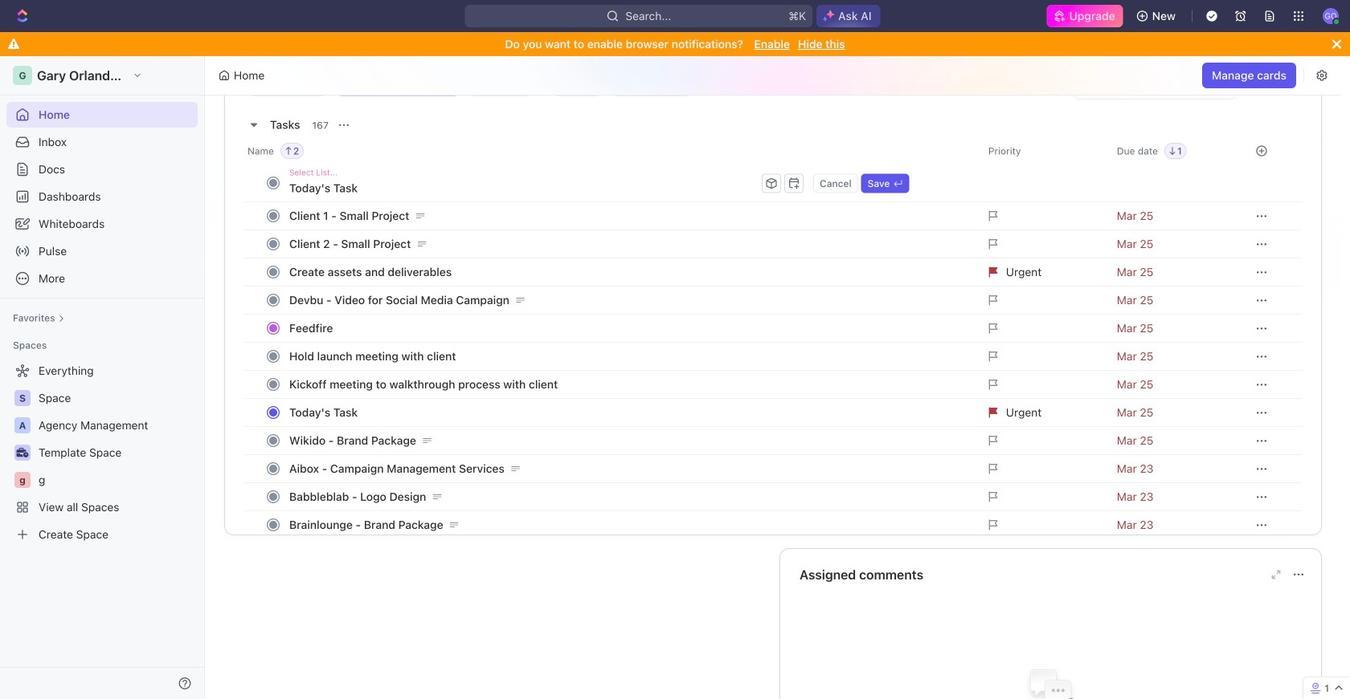 Task type: describe. For each thing, give the bounding box(es) containing it.
Task name or type '/' for commands text field
[[289, 175, 759, 201]]

space, , element
[[14, 391, 31, 407]]

gary orlando's workspace, , element
[[13, 66, 32, 85]]



Task type: locate. For each thing, give the bounding box(es) containing it.
tree
[[6, 358, 198, 548]]

g, , element
[[14, 473, 31, 489]]

agency management, , element
[[14, 418, 31, 434]]

business time image
[[16, 448, 29, 458]]

tree inside 'sidebar' navigation
[[6, 358, 198, 548]]

sidebar navigation
[[0, 56, 208, 700]]



Task type: vqa. For each thing, say whether or not it's contained in the screenshot.
Sidebar navigation
yes



